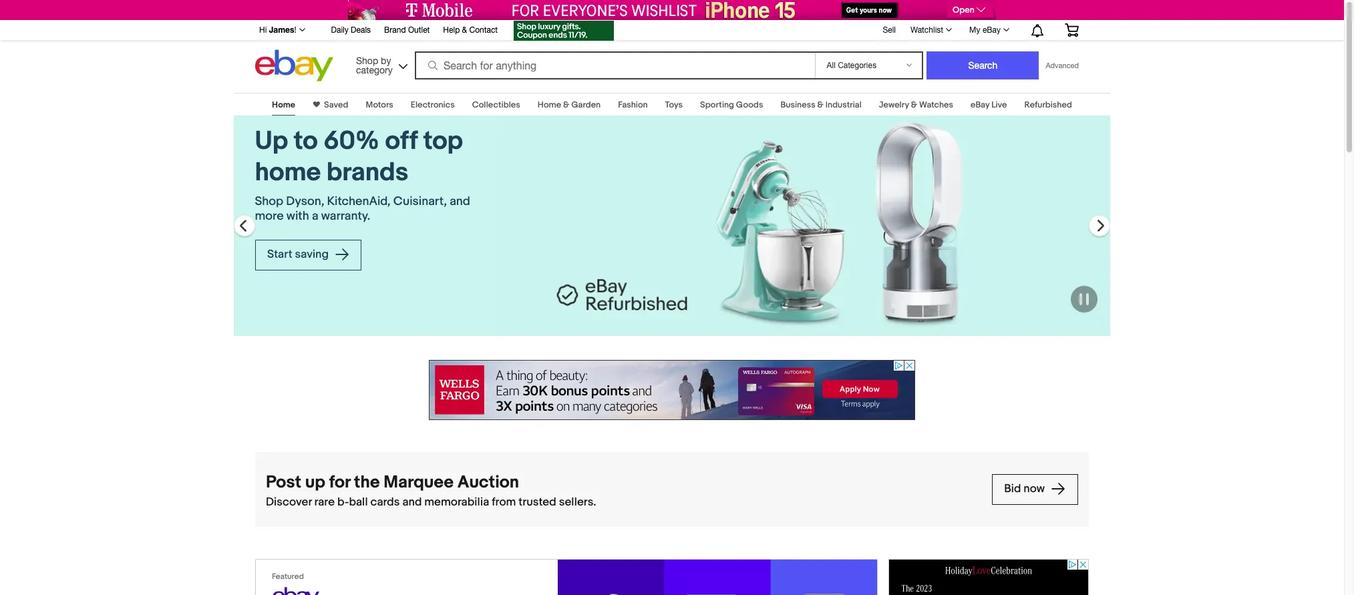 Task type: locate. For each thing, give the bounding box(es) containing it.
1 horizontal spatial shop
[[356, 55, 378, 66]]

and down marquee
[[403, 496, 422, 509]]

fashion
[[618, 100, 648, 110]]

ebay right "my"
[[983, 25, 1001, 35]]

1 vertical spatial and
[[403, 496, 422, 509]]

1 horizontal spatial and
[[450, 194, 471, 209]]

2 home from the left
[[538, 100, 561, 110]]

shop left by
[[356, 55, 378, 66]]

1 vertical spatial shop
[[255, 194, 284, 209]]

and inside "up to 60% off top home brands shop dyson, kitchenaid, cuisinart, and more with a warranty."
[[450, 194, 471, 209]]

home for home & garden
[[538, 100, 561, 110]]

advanced
[[1046, 61, 1079, 69]]

1 vertical spatial ebay
[[971, 100, 990, 110]]

& right business
[[818, 100, 824, 110]]

post up for the marquee auction link
[[266, 472, 982, 494]]

a
[[312, 209, 319, 224]]

james
[[269, 25, 294, 35]]

brand outlet
[[384, 25, 430, 35]]

up
[[255, 126, 288, 157]]

& right help
[[462, 25, 467, 35]]

home
[[255, 157, 321, 188]]

sellers.
[[559, 496, 596, 509]]

ebay live
[[971, 100, 1007, 110]]

0 vertical spatial shop
[[356, 55, 378, 66]]

business & industrial link
[[781, 100, 862, 110]]

home left "garden" at the top of the page
[[538, 100, 561, 110]]

auction
[[458, 473, 519, 493]]

the
[[354, 473, 380, 493]]

home & garden link
[[538, 100, 601, 110]]

1 vertical spatial advertisement region
[[429, 360, 915, 420]]

saved
[[324, 100, 348, 110]]

industrial
[[826, 100, 862, 110]]

deals
[[351, 25, 371, 35]]

brand
[[384, 25, 406, 35]]

0 vertical spatial advertisement region
[[348, 0, 996, 20]]

jewelry
[[879, 100, 909, 110]]

more
[[255, 209, 284, 224]]

0 horizontal spatial home
[[272, 100, 295, 110]]

&
[[462, 25, 467, 35], [563, 100, 570, 110], [818, 100, 824, 110], [911, 100, 918, 110]]

shop by category banner
[[252, 17, 1089, 85]]

saved link
[[320, 100, 348, 110]]

shop
[[356, 55, 378, 66], [255, 194, 284, 209]]

watchlist
[[911, 25, 944, 35]]

business
[[781, 100, 816, 110]]

my ebay link
[[962, 22, 1016, 38]]

open button
[[948, 3, 994, 17]]

marquee
[[384, 473, 454, 493]]

electronics
[[411, 100, 455, 110]]

advanced link
[[1039, 52, 1086, 79]]

home & garden
[[538, 100, 601, 110]]

None submit
[[927, 51, 1039, 80]]

now
[[1024, 483, 1045, 496]]

memorabilia
[[424, 496, 489, 509]]

and right cuisinart,
[[450, 194, 471, 209]]

start
[[267, 248, 293, 261]]

& inside account navigation
[[462, 25, 467, 35]]

hi
[[259, 25, 267, 35]]

home for home
[[272, 100, 295, 110]]

1 home from the left
[[272, 100, 295, 110]]

hi james !
[[259, 25, 296, 35]]

and inside post up for the marquee auction discover rare b-ball cards and memorabilia from trusted sellers.
[[403, 496, 422, 509]]

dyson,
[[287, 194, 325, 209]]

your shopping cart image
[[1065, 23, 1080, 37]]

0 horizontal spatial and
[[403, 496, 422, 509]]

0 vertical spatial and
[[450, 194, 471, 209]]

& for industrial
[[818, 100, 824, 110]]

0 vertical spatial ebay
[[983, 25, 1001, 35]]

sell link
[[877, 25, 902, 34]]

start saving link
[[255, 240, 362, 270]]

ebay
[[983, 25, 1001, 35], [971, 100, 990, 110]]

b-
[[337, 496, 349, 509]]

brands
[[327, 157, 409, 188]]

shop up more
[[255, 194, 284, 209]]

home up "up"
[[272, 100, 295, 110]]

and
[[450, 194, 471, 209], [403, 496, 422, 509]]

1 horizontal spatial home
[[538, 100, 561, 110]]

0 horizontal spatial shop
[[255, 194, 284, 209]]

help & contact
[[443, 25, 498, 35]]

advertisement region
[[348, 0, 996, 20], [429, 360, 915, 420], [889, 559, 1089, 595]]

featured
[[272, 572, 304, 582]]

brand outlet link
[[384, 23, 430, 38]]

goods
[[736, 100, 763, 110]]

ebay left live in the top of the page
[[971, 100, 990, 110]]

post
[[266, 473, 301, 493]]

ebay inside 'up to 60% off top home brands' main content
[[971, 100, 990, 110]]

& left "garden" at the top of the page
[[563, 100, 570, 110]]

get the coupon image
[[514, 21, 614, 41]]

& right jewelry
[[911, 100, 918, 110]]

home
[[272, 100, 295, 110], [538, 100, 561, 110]]

up to 60% off top home brands shop dyson, kitchenaid, cuisinart, and more with a warranty.
[[255, 126, 471, 224]]

featured link
[[255, 559, 878, 595]]

warranty.
[[322, 209, 371, 224]]

contact
[[469, 25, 498, 35]]

outlet
[[408, 25, 430, 35]]

jewelry & watches
[[879, 100, 954, 110]]

toys
[[665, 100, 683, 110]]

& for garden
[[563, 100, 570, 110]]



Task type: describe. For each thing, give the bounding box(es) containing it.
& for contact
[[462, 25, 467, 35]]

kitchenaid,
[[327, 194, 391, 209]]

by
[[381, 55, 391, 66]]

business & industrial
[[781, 100, 862, 110]]

up to 60% off top home brands main content
[[0, 85, 1344, 595]]

refurbished link
[[1025, 100, 1072, 110]]

rare
[[314, 496, 335, 509]]

off
[[386, 126, 418, 157]]

garden
[[572, 100, 601, 110]]

jewelry & watches link
[[879, 100, 954, 110]]

my ebay
[[970, 25, 1001, 35]]

with
[[287, 209, 310, 224]]

bid now
[[1005, 483, 1048, 496]]

up
[[305, 473, 325, 493]]

help
[[443, 25, 460, 35]]

fashion link
[[618, 100, 648, 110]]

top
[[424, 126, 464, 157]]

start saving
[[267, 248, 331, 261]]

Search for anything text field
[[417, 53, 813, 78]]

my
[[970, 25, 981, 35]]

post up for the marquee auction discover rare b-ball cards and memorabilia from trusted sellers.
[[266, 473, 596, 509]]

daily deals
[[331, 25, 371, 35]]

shop inside "up to 60% off top home brands shop dyson, kitchenaid, cuisinart, and more with a warranty."
[[255, 194, 284, 209]]

category
[[356, 64, 393, 75]]

open
[[953, 5, 975, 15]]

sporting goods
[[700, 100, 763, 110]]

daily
[[331, 25, 349, 35]]

refurbished
[[1025, 100, 1072, 110]]

saving
[[295, 248, 329, 261]]

cards
[[371, 496, 400, 509]]

none submit inside shop by category banner
[[927, 51, 1039, 80]]

from
[[492, 496, 516, 509]]

60%
[[324, 126, 380, 157]]

shop inside shop by category
[[356, 55, 378, 66]]

ebay inside account navigation
[[983, 25, 1001, 35]]

bid
[[1005, 483, 1021, 496]]

for
[[329, 473, 350, 493]]

and for marquee
[[403, 496, 422, 509]]

ebay live link
[[971, 100, 1007, 110]]

motors link
[[366, 100, 393, 110]]

to
[[294, 126, 318, 157]]

sell
[[883, 25, 896, 34]]

shop by category
[[356, 55, 393, 75]]

2 vertical spatial advertisement region
[[889, 559, 1089, 595]]

up to 60% off top home brands link
[[255, 126, 477, 189]]

& for watches
[[911, 100, 918, 110]]

ball
[[349, 496, 368, 509]]

electronics link
[[411, 100, 455, 110]]

account navigation
[[252, 17, 1089, 43]]

trusted
[[519, 496, 557, 509]]

collectibles link
[[472, 100, 520, 110]]

watchlist link
[[903, 22, 958, 38]]

live
[[992, 100, 1007, 110]]

and for top
[[450, 194, 471, 209]]

watches
[[919, 100, 954, 110]]

!
[[294, 25, 296, 35]]

help & contact link
[[443, 23, 498, 38]]

bid now link
[[992, 474, 1079, 505]]

collectibles
[[472, 100, 520, 110]]

discover
[[266, 496, 312, 509]]

sporting
[[700, 100, 734, 110]]

daily deals link
[[331, 23, 371, 38]]

motors
[[366, 100, 393, 110]]

toys link
[[665, 100, 683, 110]]

cuisinart,
[[394, 194, 447, 209]]

shop by category button
[[350, 50, 410, 79]]



Task type: vqa. For each thing, say whether or not it's contained in the screenshot.
/
no



